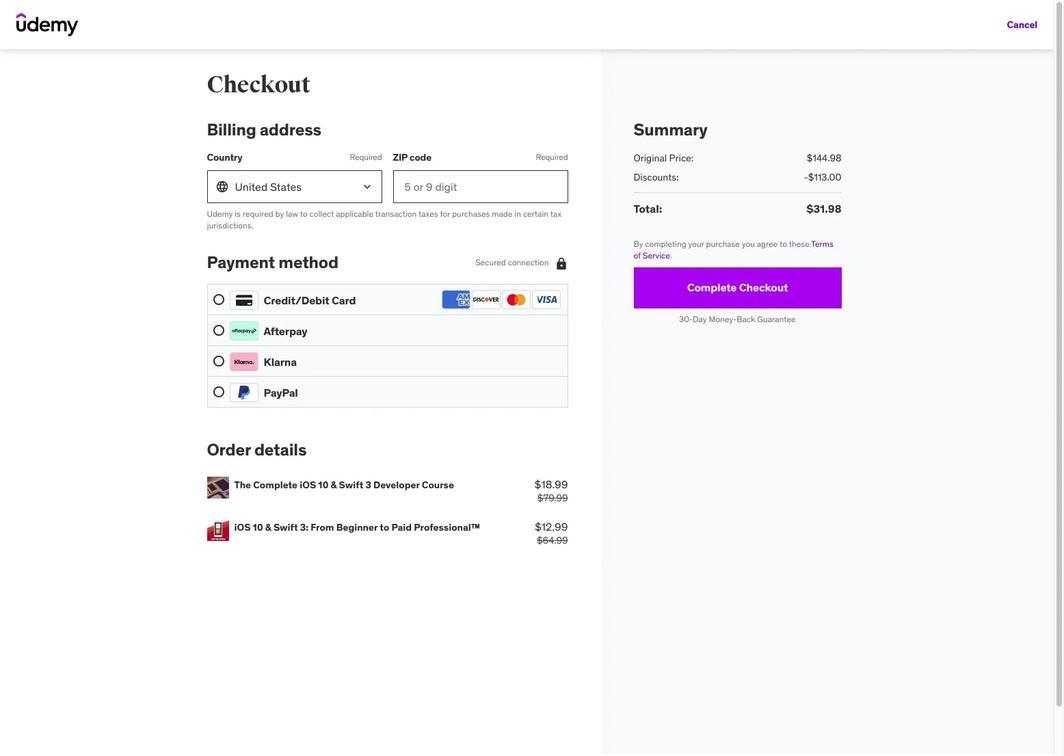 Task type: describe. For each thing, give the bounding box(es) containing it.
visa image
[[532, 290, 561, 309]]

law
[[286, 209, 298, 219]]

ios 10 & swift 3: from beginner to paid professional™
[[234, 521, 480, 534]]

agree
[[757, 239, 778, 249]]

completing
[[646, 239, 687, 249]]

payment method
[[207, 252, 339, 273]]

card
[[332, 293, 356, 307]]

0 vertical spatial &
[[331, 479, 337, 491]]

zip code
[[393, 151, 432, 164]]

is
[[235, 209, 241, 219]]

0 horizontal spatial swift
[[274, 521, 298, 534]]

order details
[[207, 439, 307, 461]]

credit/debit card
[[264, 293, 356, 307]]

credit/debit card button
[[213, 290, 562, 310]]

payment method element
[[207, 252, 568, 408]]

order
[[207, 439, 251, 461]]

to inside udemy is required by law to collect applicable transaction taxes for purchases made in certain tax jurisdictions.
[[300, 209, 308, 219]]

beginner
[[336, 521, 378, 534]]

$64.99
[[537, 535, 568, 547]]

buyables image
[[207, 477, 229, 499]]

certain
[[523, 209, 549, 219]]

original
[[634, 152, 667, 164]]

$79.99
[[538, 492, 568, 505]]

cancel
[[1008, 18, 1038, 31]]

paypal
[[264, 386, 298, 399]]

for
[[440, 209, 450, 219]]

purchases
[[452, 209, 490, 219]]

price:
[[670, 152, 694, 164]]

required for zip code
[[536, 152, 568, 162]]

$12.99
[[535, 520, 568, 534]]

by completing your purchase you agree to these
[[634, 239, 812, 249]]

money-
[[709, 314, 737, 324]]

credit/debit
[[264, 293, 330, 307]]

to inside order details 'element'
[[380, 521, 390, 534]]

discounts:
[[634, 171, 679, 183]]

service
[[643, 250, 670, 261]]

your
[[689, 239, 705, 249]]

required
[[243, 209, 274, 219]]

back
[[737, 314, 756, 324]]

paid
[[392, 521, 412, 534]]

by
[[634, 239, 644, 249]]

complete inside button
[[687, 281, 737, 294]]

5 or 9 digit text field
[[393, 170, 568, 203]]

you
[[742, 239, 755, 249]]

the complete ios 10 & swift 3 developer course
[[234, 479, 454, 491]]

paypal button
[[213, 383, 562, 402]]

original price:
[[634, 152, 694, 164]]

0 vertical spatial 10
[[318, 479, 329, 491]]

0 horizontal spatial ios
[[234, 521, 251, 534]]

checkout inside complete checkout button
[[739, 281, 789, 294]]

afterpay
[[264, 324, 308, 338]]

complete inside order details 'element'
[[253, 479, 298, 491]]

tax
[[551, 209, 562, 219]]

$113.00
[[809, 171, 842, 183]]

udemy is required by law to collect applicable transaction taxes for purchases made in certain tax jurisdictions.
[[207, 209, 562, 230]]

guarantee
[[758, 314, 796, 324]]

day
[[693, 314, 707, 324]]



Task type: locate. For each thing, give the bounding box(es) containing it.
billing address
[[207, 119, 322, 140]]

transaction
[[375, 209, 417, 219]]

payment
[[207, 252, 275, 273]]

order details element
[[207, 439, 568, 554]]

$31.98
[[807, 202, 842, 216]]

1 vertical spatial to
[[780, 239, 788, 249]]

required up tax
[[536, 152, 568, 162]]

amex image
[[442, 290, 470, 309]]

complete up money- in the right top of the page
[[687, 281, 737, 294]]

details
[[254, 439, 307, 461]]

afterpay image
[[230, 322, 258, 341]]

0 horizontal spatial to
[[300, 209, 308, 219]]

checkout
[[207, 70, 311, 99], [739, 281, 789, 294]]

terms of service link
[[634, 239, 834, 261]]

buyables image
[[207, 519, 229, 541]]

to right the law
[[300, 209, 308, 219]]

by
[[276, 209, 284, 219]]

required left zip
[[350, 152, 382, 162]]

method
[[279, 252, 339, 273]]

$18.99 $79.99
[[535, 478, 568, 505]]

required
[[350, 152, 382, 162], [536, 152, 568, 162]]

2 required from the left
[[536, 152, 568, 162]]

afterpay button
[[213, 321, 562, 341]]

complete right the
[[253, 479, 298, 491]]

to left these
[[780, 239, 788, 249]]

complete checkout button
[[634, 267, 842, 308]]

0 horizontal spatial checkout
[[207, 70, 311, 99]]

billing address element
[[207, 119, 568, 232]]

30-
[[680, 314, 693, 324]]

1 vertical spatial complete
[[253, 479, 298, 491]]

paypal image
[[230, 383, 258, 402]]

1 horizontal spatial to
[[380, 521, 390, 534]]

collect
[[310, 209, 334, 219]]

10 up from
[[318, 479, 329, 491]]

1 horizontal spatial complete
[[687, 281, 737, 294]]

2 horizontal spatial to
[[780, 239, 788, 249]]

total:
[[634, 202, 663, 216]]

address
[[260, 119, 322, 140]]

applicable
[[336, 209, 374, 219]]

1 horizontal spatial 10
[[318, 479, 329, 491]]

country
[[207, 151, 242, 164]]

10
[[318, 479, 329, 491], [253, 521, 263, 534]]

cancel button
[[1008, 11, 1038, 38]]

udemy image
[[16, 13, 79, 36]]

$18.99
[[535, 478, 568, 491]]

0 vertical spatial complete
[[687, 281, 737, 294]]

& left 3
[[331, 479, 337, 491]]

professional™
[[414, 521, 480, 534]]

summary
[[634, 119, 708, 140]]

$144.98
[[807, 152, 842, 164]]

1 vertical spatial checkout
[[739, 281, 789, 294]]

0 vertical spatial checkout
[[207, 70, 311, 99]]

swift left 3
[[339, 479, 364, 491]]

0 horizontal spatial complete
[[253, 479, 298, 491]]

made
[[492, 209, 513, 219]]

30-day money-back guarantee
[[680, 314, 796, 324]]

-
[[805, 171, 809, 183]]

the
[[234, 479, 251, 491]]

1 horizontal spatial ios
[[300, 479, 316, 491]]

ios
[[300, 479, 316, 491], [234, 521, 251, 534]]

course
[[422, 479, 454, 491]]

code
[[410, 151, 432, 164]]

of
[[634, 250, 641, 261]]

1 vertical spatial swift
[[274, 521, 298, 534]]

.
[[670, 250, 672, 261]]

0 vertical spatial to
[[300, 209, 308, 219]]

1 horizontal spatial &
[[331, 479, 337, 491]]

- $113.00
[[805, 171, 842, 183]]

0 horizontal spatial 10
[[253, 521, 263, 534]]

zip
[[393, 151, 408, 164]]

10 right buyables icon
[[253, 521, 263, 534]]

complete checkout
[[687, 281, 789, 294]]

0 horizontal spatial &
[[265, 521, 272, 534]]

to
[[300, 209, 308, 219], [780, 239, 788, 249], [380, 521, 390, 534]]

jurisdictions.
[[207, 220, 254, 230]]

1 vertical spatial &
[[265, 521, 272, 534]]

secured connection
[[476, 258, 549, 268]]

complete
[[687, 281, 737, 294], [253, 479, 298, 491]]

klarna button
[[213, 352, 562, 372]]

& left 3:
[[265, 521, 272, 534]]

to left paid
[[380, 521, 390, 534]]

from
[[311, 521, 334, 534]]

ios right buyables icon
[[234, 521, 251, 534]]

0 horizontal spatial required
[[350, 152, 382, 162]]

mastercard image
[[502, 290, 531, 309]]

these
[[789, 239, 810, 249]]

1 horizontal spatial swift
[[339, 479, 364, 491]]

0 vertical spatial swift
[[339, 479, 364, 491]]

in
[[515, 209, 521, 219]]

$12.99 $64.99
[[535, 520, 568, 547]]

1 horizontal spatial required
[[536, 152, 568, 162]]

billing
[[207, 119, 256, 140]]

terms
[[812, 239, 834, 249]]

&
[[331, 479, 337, 491], [265, 521, 272, 534]]

checkout up guarantee
[[739, 281, 789, 294]]

udemy
[[207, 209, 233, 219]]

1 required from the left
[[350, 152, 382, 162]]

ios up 3:
[[300, 479, 316, 491]]

klarna image
[[230, 353, 258, 372]]

3:
[[300, 521, 309, 534]]

purchase
[[707, 239, 740, 249]]

3
[[366, 479, 371, 491]]

0 vertical spatial ios
[[300, 479, 316, 491]]

discover image
[[472, 290, 501, 309]]

small image
[[555, 256, 568, 270]]

taxes
[[419, 209, 438, 219]]

developer
[[374, 479, 420, 491]]

secured
[[476, 258, 506, 268]]

klarna
[[264, 355, 297, 369]]

1 horizontal spatial checkout
[[739, 281, 789, 294]]

swift
[[339, 479, 364, 491], [274, 521, 298, 534]]

summary element
[[634, 119, 842, 217]]

1 vertical spatial 10
[[253, 521, 263, 534]]

swift left 3:
[[274, 521, 298, 534]]

2 vertical spatial to
[[380, 521, 390, 534]]

card image
[[230, 291, 258, 310]]

connection
[[508, 258, 549, 268]]

1 vertical spatial ios
[[234, 521, 251, 534]]

checkout up billing address
[[207, 70, 311, 99]]

terms of service
[[634, 239, 834, 261]]

required for country
[[350, 152, 382, 162]]



Task type: vqa. For each thing, say whether or not it's contained in the screenshot.
topics
no



